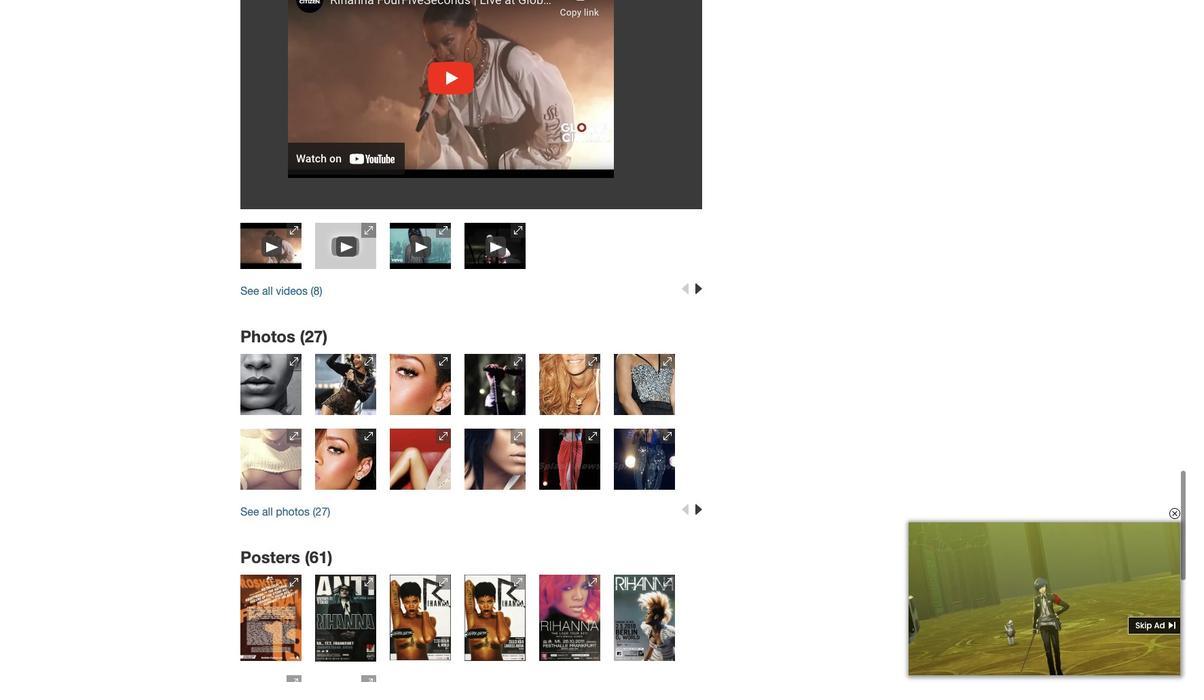 Task type: vqa. For each thing, say whether or not it's contained in the screenshot.
1st Million from right
no



Task type: describe. For each thing, give the bounding box(es) containing it.
skip ad
[[1136, 620, 1166, 631]]

see all photos (27) link
[[241, 506, 331, 518]]

posters       (61)
[[241, 548, 333, 567]]

ad
[[1155, 620, 1166, 631]]

(61)
[[305, 548, 333, 567]]

photos (27)
[[241, 327, 328, 346]]

skip
[[1136, 620, 1153, 631]]

posters
[[241, 548, 300, 567]]

all for photos
[[262, 506, 273, 518]]

(8)
[[311, 285, 322, 297]]



Task type: locate. For each thing, give the bounding box(es) containing it.
0 vertical spatial (27)
[[300, 327, 328, 346]]

all left videos
[[262, 285, 273, 297]]

see left videos
[[241, 285, 259, 297]]

see for see all videos (8)
[[241, 285, 259, 297]]

2 see from the top
[[241, 506, 259, 518]]

photos
[[241, 327, 295, 346]]

see all videos (8) link
[[241, 285, 322, 297]]

all left photos
[[262, 506, 273, 518]]

all
[[262, 285, 273, 297], [262, 506, 273, 518]]

see left photos
[[241, 506, 259, 518]]

1 vertical spatial all
[[262, 506, 273, 518]]

2 all from the top
[[262, 506, 273, 518]]

expand image
[[290, 226, 298, 235], [440, 226, 448, 235], [514, 226, 522, 235], [266, 241, 279, 253], [416, 241, 428, 253], [440, 357, 448, 366], [664, 357, 672, 366], [365, 432, 373, 440], [440, 432, 448, 440], [664, 432, 672, 440], [589, 578, 597, 586]]

rihanna live. image
[[241, 223, 302, 269], [315, 223, 376, 269], [390, 223, 451, 269], [465, 223, 526, 269], [495, 273, 645, 497], [570, 278, 720, 492], [241, 283, 302, 328], [315, 283, 376, 328], [196, 310, 346, 459], [346, 311, 495, 459], [421, 327, 570, 593], [271, 337, 424, 432], [421, 337, 591, 432], [570, 374, 720, 544], [499, 377, 641, 542], [196, 385, 346, 534], [271, 404, 421, 516], [346, 412, 516, 507], [241, 575, 302, 661], [315, 575, 376, 662], [390, 575, 451, 661], [465, 575, 526, 661], [539, 575, 601, 661], [614, 575, 675, 661], [241, 675, 302, 682], [315, 675, 376, 682]]

0 vertical spatial see
[[241, 285, 259, 297]]

see all photos (27)
[[241, 506, 331, 518]]

see all videos (8)
[[241, 285, 322, 297]]

see
[[241, 285, 259, 297], [241, 506, 259, 518]]

(27)
[[300, 327, 328, 346], [313, 506, 331, 518]]

(27) down (8)
[[300, 327, 328, 346]]

1 vertical spatial (27)
[[313, 506, 331, 518]]

photos
[[276, 506, 310, 518]]

all for videos
[[262, 285, 273, 297]]

1 vertical spatial see
[[241, 506, 259, 518]]

1 all from the top
[[262, 285, 273, 297]]

expand image
[[365, 226, 373, 235], [341, 241, 353, 253], [491, 241, 503, 253], [290, 357, 298, 366], [365, 357, 373, 366], [514, 357, 522, 366], [589, 357, 597, 366], [290, 432, 298, 440], [514, 432, 522, 440], [589, 432, 597, 440], [290, 578, 298, 586], [365, 578, 373, 586], [440, 578, 448, 586], [514, 578, 522, 586], [664, 578, 672, 586], [290, 679, 298, 682], [365, 679, 373, 682]]

see for see all photos (27)
[[241, 506, 259, 518]]

0 vertical spatial all
[[262, 285, 273, 297]]

(27) right photos
[[313, 506, 331, 518]]

1 see from the top
[[241, 285, 259, 297]]

videos
[[276, 285, 308, 297]]



